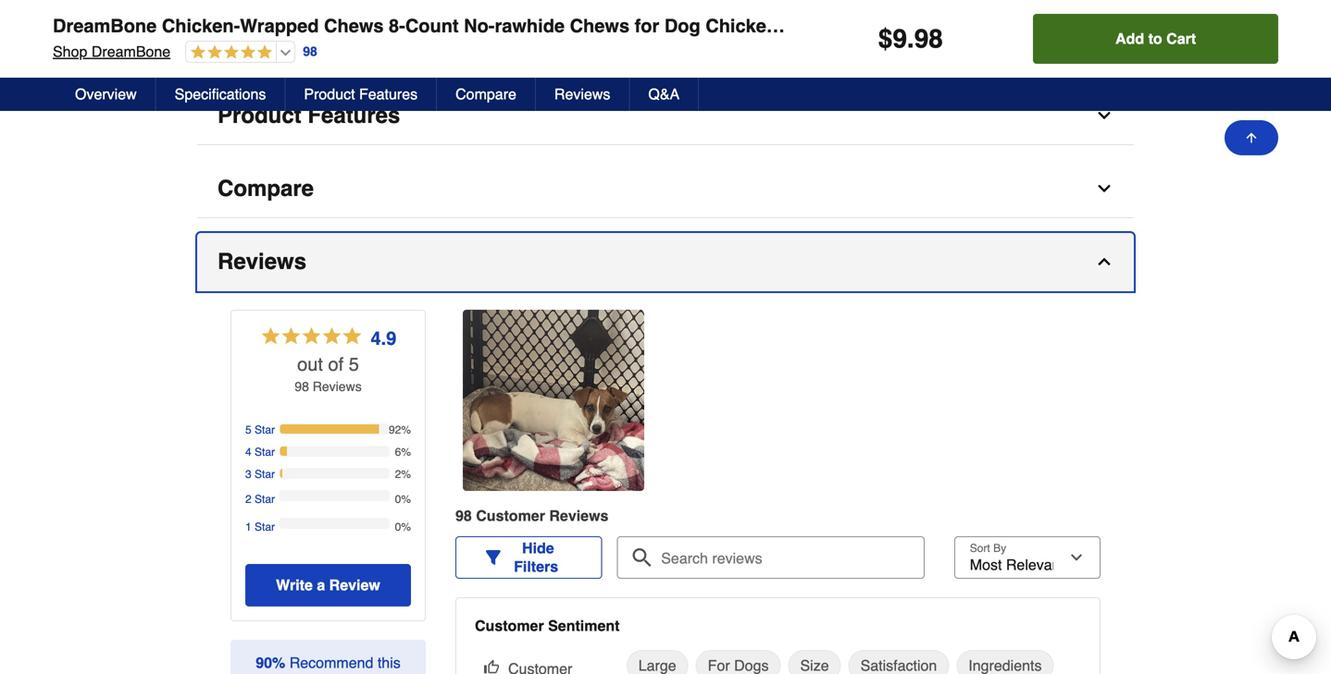 Task type: describe. For each thing, give the bounding box(es) containing it.
filters
[[514, 559, 558, 576]]

arrow up image
[[1244, 131, 1259, 145]]

0% for 1 star
[[395, 521, 411, 534]]

rawhide
[[495, 15, 565, 37]]

sentiment
[[548, 618, 620, 635]]

1 chews from the left
[[324, 15, 384, 37]]

specifications button for the product features button underneath 8-
[[156, 78, 286, 111]]

specifications button for the product features button below dog
[[197, 14, 1134, 72]]

add to cart button
[[1033, 14, 1279, 64]]

count
[[405, 15, 459, 37]]

this
[[378, 655, 401, 672]]

chevron up image
[[1095, 253, 1114, 271]]

98 down wrapped
[[303, 44, 317, 59]]

4.9 out of 5 98 review s
[[295, 328, 397, 394]]

overview button
[[56, 78, 156, 111]]

star for 5 star
[[255, 424, 275, 437]]

add
[[1116, 30, 1144, 47]]

review for write a review
[[329, 577, 380, 594]]

overview
[[75, 86, 137, 103]]

%
[[272, 655, 285, 672]]

cart
[[1167, 30, 1196, 47]]

1 vertical spatial reviews
[[218, 249, 307, 274]]

no-
[[464, 15, 495, 37]]

uploaded image image
[[463, 392, 644, 410]]

3
[[245, 468, 252, 481]]

thumb up image
[[484, 660, 499, 675]]

5 star
[[245, 424, 275, 437]]

1 star
[[245, 521, 275, 534]]

q&a
[[648, 86, 680, 103]]

ingredients
[[969, 658, 1042, 675]]

features for the product features button underneath 8-
[[359, 86, 418, 103]]

for dogs button
[[696, 651, 781, 675]]

size
[[800, 658, 829, 675]]

star for 3 star
[[255, 468, 275, 481]]

features for the product features button below dog
[[308, 103, 400, 128]]

9
[[893, 24, 907, 54]]

count)
[[866, 15, 926, 37]]

review inside 4.9 out of 5 98 review s
[[313, 380, 355, 394]]

product for the product features button underneath 8-
[[304, 86, 355, 103]]

write a review button
[[246, 565, 411, 607]]

1 vertical spatial 5
[[245, 424, 252, 437]]

star for 2 star
[[255, 493, 275, 506]]

compare for the product features button underneath 8-
[[456, 86, 517, 103]]

satisfaction
[[861, 658, 937, 675]]

2 star
[[245, 493, 275, 506]]

satisfaction button
[[849, 651, 949, 675]]

Search reviews text field
[[624, 537, 917, 568]]

1 vertical spatial 4.9 stars image
[[260, 325, 364, 352]]

q&a button
[[630, 78, 699, 111]]

large
[[639, 658, 676, 675]]

2%
[[395, 468, 411, 481]]

s inside 4.9 out of 5 98 review s
[[355, 380, 362, 394]]

chevron down image for specifications
[[1095, 33, 1114, 52]]

recommend
[[290, 655, 373, 672]]

dog
[[665, 15, 701, 37]]

98 customer review s
[[456, 508, 609, 525]]

large button
[[627, 651, 689, 675]]

(8-
[[844, 15, 866, 37]]



Task type: vqa. For each thing, say whether or not it's contained in the screenshot.
'COMPARE'
yes



Task type: locate. For each thing, give the bounding box(es) containing it.
5 right of
[[349, 354, 359, 375]]

reviews
[[555, 86, 610, 103], [218, 249, 307, 274]]

review down of
[[313, 380, 355, 394]]

dreambone up shop dreambone
[[53, 15, 157, 37]]

2 chews from the left
[[570, 15, 630, 37]]

4
[[245, 446, 252, 459]]

$
[[878, 24, 893, 54]]

compare button for the product features button below dog
[[197, 160, 1134, 218]]

0 vertical spatial reviews button
[[536, 78, 630, 111]]

add to cart
[[1116, 30, 1196, 47]]

star
[[255, 424, 275, 437], [255, 446, 275, 459], [255, 468, 275, 481], [255, 493, 275, 506], [255, 521, 275, 534]]

0 vertical spatial s
[[355, 380, 362, 394]]

product
[[303, 673, 353, 675]]

0 horizontal spatial 5
[[245, 424, 252, 437]]

chevron down image
[[1095, 33, 1114, 52], [1095, 180, 1114, 198]]

0 vertical spatial reviews
[[555, 86, 610, 103]]

0% for 2 star
[[395, 493, 411, 506]]

0 vertical spatial 0%
[[395, 493, 411, 506]]

specifications button up 'q&a'
[[197, 14, 1134, 72]]

0 vertical spatial customer
[[476, 508, 545, 525]]

filter image
[[486, 551, 501, 566]]

5 inside 4.9 out of 5 98 review s
[[349, 354, 359, 375]]

for
[[635, 15, 659, 37], [708, 658, 730, 675]]

1 horizontal spatial product
[[304, 86, 355, 103]]

98 down out on the bottom of the page
[[295, 380, 309, 394]]

chevron down image inside compare button
[[1095, 180, 1114, 198]]

review
[[313, 380, 355, 394], [549, 508, 600, 525], [329, 577, 380, 594]]

compare
[[456, 86, 517, 103], [218, 176, 314, 201]]

1 horizontal spatial compare
[[456, 86, 517, 103]]

1 horizontal spatial chews
[[570, 15, 630, 37]]

0 horizontal spatial product
[[218, 103, 302, 128]]

5
[[349, 354, 359, 375], [245, 424, 252, 437]]

review inside write a review button
[[329, 577, 380, 594]]

1 vertical spatial specifications button
[[156, 78, 286, 111]]

8-
[[389, 15, 405, 37]]

4.9 stars image down chicken-
[[186, 44, 272, 62]]

product
[[304, 86, 355, 103], [218, 103, 302, 128]]

4.9
[[371, 328, 397, 349]]

specifications for specifications button corresponding to the product features button underneath 8-
[[175, 86, 266, 103]]

chicken-
[[162, 15, 240, 37]]

0 vertical spatial for
[[635, 15, 659, 37]]

98 inside 4.9 out of 5 98 review s
[[295, 380, 309, 394]]

customer up 'hide'
[[476, 508, 545, 525]]

write a review
[[276, 577, 380, 594]]

$ 9 . 98
[[878, 24, 943, 54]]

92%
[[389, 424, 411, 437]]

of
[[328, 354, 344, 375]]

2 chevron down image from the top
[[1095, 180, 1114, 198]]

1 vertical spatial review
[[549, 508, 600, 525]]

out
[[297, 354, 323, 375]]

flavor
[[783, 15, 838, 37]]

0 vertical spatial specifications button
[[197, 14, 1134, 72]]

4.9 stars image
[[186, 44, 272, 62], [260, 325, 364, 352]]

features
[[359, 86, 418, 103], [308, 103, 400, 128]]

size button
[[788, 651, 841, 675]]

4.9 stars image up out on the bottom of the page
[[260, 325, 364, 352]]

4 star from the top
[[255, 493, 275, 506]]

0 vertical spatial review
[[313, 380, 355, 394]]

compare button
[[437, 78, 536, 111], [197, 160, 1134, 218]]

1 horizontal spatial s
[[600, 508, 609, 525]]

1 vertical spatial compare
[[218, 176, 314, 201]]

1 vertical spatial s
[[600, 508, 609, 525]]

3 star from the top
[[255, 468, 275, 481]]

product for the product features button below dog
[[218, 103, 302, 128]]

6%
[[395, 446, 411, 459]]

0 horizontal spatial for
[[635, 15, 659, 37]]

0 vertical spatial specifications
[[218, 30, 368, 55]]

specifications
[[218, 30, 368, 55], [175, 86, 266, 103]]

1
[[245, 521, 252, 534]]

star right 4
[[255, 446, 275, 459]]

1 vertical spatial specifications
[[175, 86, 266, 103]]

1 chevron down image from the top
[[1095, 33, 1114, 52]]

0 horizontal spatial s
[[355, 380, 362, 394]]

3 star
[[245, 468, 275, 481]]

star for 1 star
[[255, 521, 275, 534]]

1 vertical spatial for
[[708, 658, 730, 675]]

customer up thumb up icon
[[475, 618, 544, 635]]

0 vertical spatial 4.9 stars image
[[186, 44, 272, 62]]

chews
[[324, 15, 384, 37], [570, 15, 630, 37]]

shop
[[53, 43, 87, 60]]

0 vertical spatial compare button
[[437, 78, 536, 111]]

product features
[[304, 86, 418, 103], [218, 103, 400, 128]]

hide filters button
[[456, 537, 602, 579]]

write
[[276, 577, 313, 594]]

dreambone up overview button
[[91, 43, 171, 60]]

1 vertical spatial dreambone
[[91, 43, 171, 60]]

s
[[355, 380, 362, 394], [600, 508, 609, 525]]

0 vertical spatial chevron down image
[[1095, 33, 1114, 52]]

for left dog
[[635, 15, 659, 37]]

1 horizontal spatial for
[[708, 658, 730, 675]]

specifications button
[[197, 14, 1134, 72], [156, 78, 286, 111]]

.
[[907, 24, 914, 54]]

1 vertical spatial chevron down image
[[1095, 180, 1114, 198]]

1 vertical spatial customer
[[475, 618, 544, 635]]

chews right rawhide
[[570, 15, 630, 37]]

0 vertical spatial compare
[[456, 86, 517, 103]]

for inside button
[[708, 658, 730, 675]]

product features button down 8-
[[286, 78, 437, 111]]

ingredients button
[[957, 651, 1054, 675]]

5 up 4
[[245, 424, 252, 437]]

2 vertical spatial review
[[329, 577, 380, 594]]

compare button for the product features button underneath 8-
[[437, 78, 536, 111]]

shop dreambone
[[53, 43, 171, 60]]

2 0% from the top
[[395, 521, 411, 534]]

98
[[914, 24, 943, 54], [303, 44, 317, 59], [295, 380, 309, 394], [456, 508, 472, 525]]

hide filters
[[514, 540, 558, 576]]

0 horizontal spatial chews
[[324, 15, 384, 37]]

star right 2
[[255, 493, 275, 506]]

0 horizontal spatial reviews
[[218, 249, 307, 274]]

star right 3
[[255, 468, 275, 481]]

chews left 8-
[[324, 15, 384, 37]]

reviews button
[[536, 78, 630, 111], [197, 233, 1134, 292]]

wrapped
[[240, 15, 319, 37]]

specifications for specifications button for the product features button below dog
[[218, 30, 368, 55]]

specifications button down chicken-
[[156, 78, 286, 111]]

1 vertical spatial compare button
[[197, 160, 1134, 218]]

chevron down image left add
[[1095, 33, 1114, 52]]

0 vertical spatial dreambone
[[53, 15, 157, 37]]

chicken
[[706, 15, 778, 37]]

chevron down image for compare
[[1095, 180, 1114, 198]]

customer sentiment
[[475, 618, 620, 635]]

star up 4 star
[[255, 424, 275, 437]]

to
[[1149, 30, 1163, 47]]

1 horizontal spatial 5
[[349, 354, 359, 375]]

a
[[317, 577, 325, 594]]

chevron down image
[[1095, 106, 1114, 125]]

dreambone
[[53, 15, 157, 37], [91, 43, 171, 60]]

0 horizontal spatial compare
[[218, 176, 314, 201]]

90
[[256, 655, 272, 672]]

for left the dogs
[[708, 658, 730, 675]]

4 star
[[245, 446, 275, 459]]

chevron down image inside specifications button
[[1095, 33, 1114, 52]]

for dogs
[[708, 658, 769, 675]]

1 0% from the top
[[395, 493, 411, 506]]

customer
[[476, 508, 545, 525], [475, 618, 544, 635]]

1 vertical spatial reviews button
[[197, 233, 1134, 292]]

98 right 9
[[914, 24, 943, 54]]

star right the 1
[[255, 521, 275, 534]]

1 star from the top
[[255, 424, 275, 437]]

1 vertical spatial 0%
[[395, 521, 411, 534]]

90 % recommend this product
[[256, 655, 401, 675]]

star for 4 star
[[255, 446, 275, 459]]

product features button
[[286, 78, 437, 111], [197, 87, 1134, 145]]

compare for the product features button below dog
[[218, 176, 314, 201]]

2 star from the top
[[255, 446, 275, 459]]

review right a
[[329, 577, 380, 594]]

dreambone chicken-wrapped chews 8-count no-rawhide chews for dog chicken flavor (8-count)
[[53, 15, 926, 37]]

5 star from the top
[[255, 521, 275, 534]]

hide
[[522, 540, 554, 557]]

1 horizontal spatial reviews
[[555, 86, 610, 103]]

dogs
[[734, 658, 769, 675]]

2
[[245, 493, 252, 506]]

review for 98 customer review s
[[549, 508, 600, 525]]

chevron down image down chevron down image
[[1095, 180, 1114, 198]]

review up 'hide'
[[549, 508, 600, 525]]

0 vertical spatial 5
[[349, 354, 359, 375]]

product features button down dog
[[197, 87, 1134, 145]]

0%
[[395, 493, 411, 506], [395, 521, 411, 534]]

98 up hide filters button
[[456, 508, 472, 525]]



